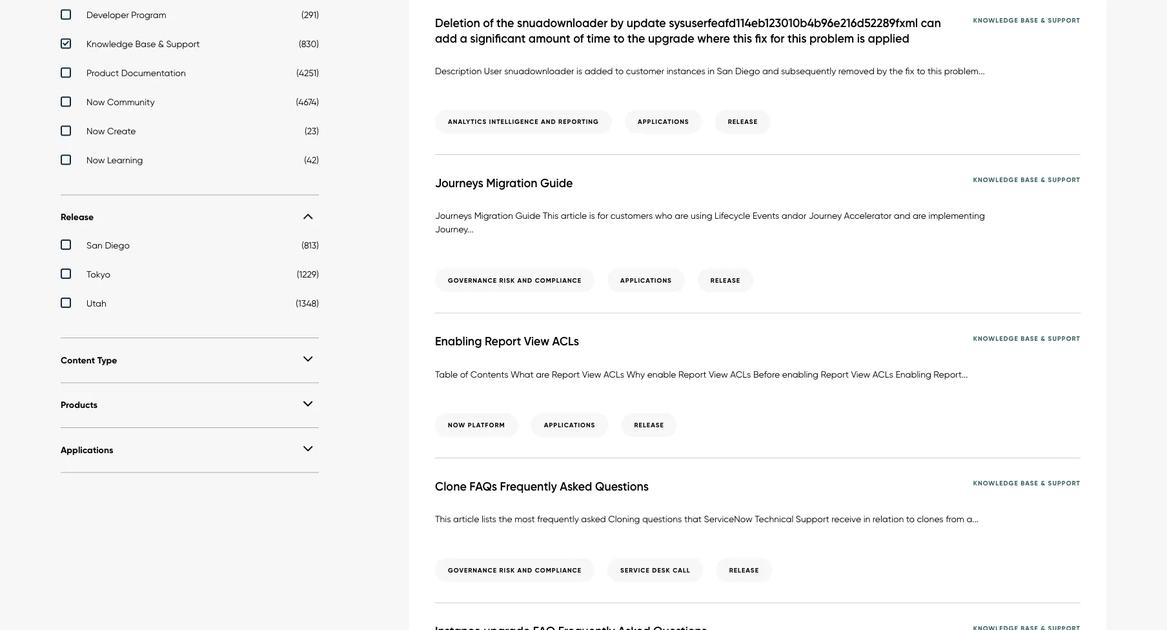 Task type: describe. For each thing, give the bounding box(es) containing it.
cloning
[[608, 514, 640, 525]]

is inside deletion of the snuadownloader by update sysuserfeafd114eb123010b4b96e216d52289fxml can add a significant amount of time to the upgrade where this fix for this problem is applied
[[857, 31, 865, 45]]

add
[[435, 31, 457, 45]]

a
[[460, 31, 467, 45]]

to left clones
[[906, 514, 915, 525]]

subsequently
[[781, 65, 836, 76]]

developer
[[87, 9, 129, 20]]

table of contents what are report view acls why enable report view acls before enabling report view acls enabling report...
[[435, 369, 968, 380]]

release for journeys migration guide
[[711, 276, 741, 285]]

problem...
[[945, 65, 985, 76]]

1 vertical spatial article
[[453, 514, 479, 525]]

enabling report view acls link
[[435, 334, 605, 349]]

knowledge base & support for clone faqs  frequently asked questions
[[974, 479, 1081, 488]]

1 horizontal spatial this
[[788, 31, 807, 45]]

reporting
[[559, 118, 599, 126]]

journeys migration guide this article is for customers who are using lifecycle events andor journey accelerator and are implementing journey...
[[435, 210, 985, 235]]

knowledge base & support for enabling report view acls
[[974, 334, 1081, 343]]

by inside deletion of the snuadownloader by update sysuserfeafd114eb123010b4b96e216d52289fxml can add a significant amount of time to the upgrade where this fix for this problem is applied
[[611, 16, 624, 30]]

journey
[[809, 210, 842, 221]]

the down update
[[628, 31, 645, 45]]

instances
[[667, 65, 706, 76]]

intelligence
[[489, 118, 539, 126]]

applications for view
[[544, 421, 596, 429]]

governance risk and compliance for migration
[[448, 276, 582, 285]]

guide for journeys migration guide this article is for customers who are using lifecycle events andor journey accelerator and are implementing journey...
[[516, 210, 541, 221]]

governance for clone
[[448, 566, 497, 574]]

release for deletion of the snuadownloader by update sysuserfeafd114eb123010b4b96e216d52289fxml can add a significant amount of time to the upgrade where this fix for this problem is applied
[[728, 118, 758, 126]]

view right enabling
[[851, 369, 871, 380]]

the down applied
[[890, 65, 903, 76]]

release up san diego at the top left of the page
[[61, 212, 94, 223]]

applied
[[868, 31, 910, 45]]

receive
[[832, 514, 862, 525]]

clones
[[917, 514, 944, 525]]

report right what
[[552, 369, 580, 380]]

now for now create
[[87, 126, 105, 137]]

the right lists
[[499, 514, 513, 525]]

a...
[[967, 514, 979, 525]]

customer
[[626, 65, 665, 76]]

product
[[87, 67, 119, 78]]

this for fix
[[928, 65, 942, 76]]

0 horizontal spatial in
[[708, 65, 715, 76]]

journey...
[[435, 224, 474, 235]]

2 horizontal spatial are
[[913, 210, 927, 221]]

analytics
[[448, 118, 487, 126]]

content
[[61, 355, 95, 366]]

knowledge for clone faqs  frequently asked questions
[[974, 479, 1019, 488]]

& for enabling report view acls
[[1041, 334, 1046, 343]]

clone faqs  frequently asked questions link
[[435, 479, 675, 494]]

compliance for guide
[[535, 276, 582, 285]]

servicenow
[[704, 514, 753, 525]]

(1348)
[[296, 298, 319, 309]]

why
[[627, 369, 645, 380]]

most
[[515, 514, 535, 525]]

this inside journeys migration guide this article is for customers who are using lifecycle events andor journey accelerator and are implementing journey...
[[543, 210, 559, 221]]

create
[[107, 126, 136, 137]]

knowledge base & support for journeys migration guide
[[974, 176, 1081, 184]]

service
[[621, 566, 650, 574]]

san diego
[[87, 240, 130, 251]]

documentation
[[121, 67, 186, 78]]

1 horizontal spatial by
[[877, 65, 887, 76]]

enabling
[[782, 369, 819, 380]]

compliance for frequently
[[535, 566, 582, 574]]

enable
[[647, 369, 676, 380]]

lifecycle
[[715, 210, 751, 221]]

from
[[946, 514, 965, 525]]

0 horizontal spatial san
[[87, 240, 103, 251]]

release for clone faqs  frequently asked questions
[[729, 566, 759, 574]]

time
[[587, 31, 611, 45]]

support for journeys migration guide
[[1048, 176, 1081, 184]]

journeys migration guide
[[435, 176, 573, 190]]

product documentation
[[87, 67, 186, 78]]

view left why
[[582, 369, 602, 380]]

the up significant
[[497, 16, 514, 30]]

report right enabling
[[821, 369, 849, 380]]

learning
[[107, 155, 143, 166]]

migration for journeys migration guide
[[486, 176, 538, 190]]

faqs
[[470, 479, 497, 494]]

can
[[921, 16, 941, 30]]

questions
[[642, 514, 682, 525]]

who
[[655, 210, 673, 221]]

support for clone faqs  frequently asked questions
[[1048, 479, 1081, 488]]

base for journeys migration guide
[[1021, 176, 1039, 184]]

applications for the
[[638, 118, 689, 126]]

that
[[684, 514, 702, 525]]

and for clone faqs  frequently asked questions
[[518, 566, 533, 574]]

clone faqs  frequently asked questions
[[435, 479, 649, 494]]

customers
[[611, 210, 653, 221]]

amount
[[529, 31, 571, 45]]

now platform
[[448, 421, 505, 429]]

tokyo
[[87, 269, 110, 280]]

developer program
[[87, 9, 166, 20]]

view up what
[[524, 334, 550, 349]]

0 vertical spatial san
[[717, 65, 733, 76]]

& for clone faqs  frequently asked questions
[[1041, 479, 1046, 488]]

1 vertical spatial enabling
[[896, 369, 932, 380]]

view left before
[[709, 369, 728, 380]]

is inside journeys migration guide this article is for customers who are using lifecycle events andor journey accelerator and are implementing journey...
[[589, 210, 595, 221]]

asked
[[581, 514, 606, 525]]

0 horizontal spatial is
[[577, 65, 583, 76]]

applications for guide
[[621, 276, 672, 285]]

governance for journeys
[[448, 276, 497, 285]]

(291)
[[302, 9, 319, 20]]

report up "contents"
[[485, 334, 521, 349]]

risk for migration
[[499, 276, 515, 285]]

content type
[[61, 355, 117, 366]]

using
[[691, 210, 713, 221]]

(813)
[[302, 240, 319, 251]]

community
[[107, 97, 155, 108]]

(1229)
[[297, 269, 319, 280]]

clone
[[435, 479, 467, 494]]

(4251)
[[297, 67, 319, 78]]

utah
[[87, 298, 106, 309]]

now learning
[[87, 155, 143, 166]]

journeys for journeys migration guide
[[435, 176, 483, 190]]

where
[[698, 31, 730, 45]]



Task type: vqa. For each thing, say whether or not it's contained in the screenshot.


Task type: locate. For each thing, give the bounding box(es) containing it.
to right added
[[615, 65, 624, 76]]

2 journeys from the top
[[435, 210, 472, 221]]

this down sysuserfeafd114eb123010b4b96e216d52289fxml
[[788, 31, 807, 45]]

for down sysuserfeafd114eb123010b4b96e216d52289fxml
[[770, 31, 785, 45]]

0 horizontal spatial this
[[435, 514, 451, 525]]

call
[[673, 566, 691, 574]]

snuadownloader
[[517, 16, 608, 30], [504, 65, 574, 76]]

relation
[[873, 514, 904, 525]]

0 vertical spatial governance
[[448, 276, 497, 285]]

0 vertical spatial this
[[543, 210, 559, 221]]

support
[[1048, 16, 1081, 24], [166, 38, 200, 49], [1048, 176, 1081, 184], [1048, 334, 1081, 343], [1048, 479, 1081, 488], [796, 514, 830, 525]]

governance risk and compliance for faqs
[[448, 566, 582, 574]]

migration for journeys migration guide this article is for customers who are using lifecycle events andor journey accelerator and are implementing journey...
[[474, 210, 513, 221]]

are
[[675, 210, 689, 221], [913, 210, 927, 221], [536, 369, 550, 380]]

this article lists the most frequently asked cloning questions that servicenow technical support receive in relation to clones from a...
[[435, 514, 979, 525]]

table
[[435, 369, 458, 380]]

1 vertical spatial diego
[[105, 240, 130, 251]]

and left reporting
[[541, 118, 556, 126]]

of up significant
[[483, 16, 494, 30]]

1 vertical spatial risk
[[499, 566, 515, 574]]

1 vertical spatial migration
[[474, 210, 513, 221]]

support for enabling report view acls
[[1048, 334, 1081, 343]]

desk
[[652, 566, 671, 574]]

0 horizontal spatial article
[[453, 514, 479, 525]]

what
[[511, 369, 534, 380]]

1 horizontal spatial fix
[[906, 65, 915, 76]]

now left 'create'
[[87, 126, 105, 137]]

0 vertical spatial risk
[[499, 276, 515, 285]]

(4674)
[[296, 97, 319, 108]]

1 vertical spatial of
[[574, 31, 584, 45]]

san down where
[[717, 65, 733, 76]]

service desk call
[[621, 566, 691, 574]]

in right instances
[[708, 65, 715, 76]]

to right time
[[614, 31, 625, 45]]

None checkbox
[[61, 9, 319, 24], [61, 240, 319, 254], [61, 298, 319, 312], [61, 9, 319, 24], [61, 240, 319, 254], [61, 298, 319, 312]]

risk for faqs
[[499, 566, 515, 574]]

article
[[561, 210, 587, 221], [453, 514, 479, 525]]

&
[[1041, 16, 1046, 24], [158, 38, 164, 49], [1041, 176, 1046, 184], [1041, 334, 1046, 343], [1041, 479, 1046, 488]]

added
[[585, 65, 613, 76]]

and for journeys migration guide
[[518, 276, 533, 285]]

migration inside journeys migration guide link
[[486, 176, 538, 190]]

0 horizontal spatial this
[[733, 31, 752, 45]]

1 vertical spatial guide
[[516, 210, 541, 221]]

frequently
[[537, 514, 579, 525]]

now down product
[[87, 97, 105, 108]]

of
[[483, 16, 494, 30], [574, 31, 584, 45], [460, 369, 468, 380]]

knowledge base & support for deletion of the snuadownloader by update sysuserfeafd114eb123010b4b96e216d52289fxml can add a significant amount of time to the upgrade where this fix for this problem is applied
[[974, 16, 1081, 24]]

migration down intelligence
[[486, 176, 538, 190]]

1 vertical spatial snuadownloader
[[504, 65, 574, 76]]

1 horizontal spatial are
[[675, 210, 689, 221]]

risk
[[499, 276, 515, 285], [499, 566, 515, 574]]

fix
[[755, 31, 768, 45], [906, 65, 915, 76]]

now left platform
[[448, 421, 466, 429]]

knowledge for journeys migration guide
[[974, 176, 1019, 184]]

program
[[131, 9, 166, 20]]

(23)
[[305, 126, 319, 137]]

for inside deletion of the snuadownloader by update sysuserfeafd114eb123010b4b96e216d52289fxml can add a significant amount of time to the upgrade where this fix for this problem is applied
[[770, 31, 785, 45]]

base for deletion of the snuadownloader by update sysuserfeafd114eb123010b4b96e216d52289fxml can add a significant amount of time to the upgrade where this fix for this problem is applied
[[1021, 16, 1039, 24]]

0 vertical spatial snuadownloader
[[517, 16, 608, 30]]

sysuserfeafd114eb123010b4b96e216d52289fxml
[[669, 16, 918, 30]]

1 risk from the top
[[499, 276, 515, 285]]

andor
[[782, 210, 807, 221]]

& for journeys migration guide
[[1041, 176, 1046, 184]]

now for now learning
[[87, 155, 105, 166]]

and for deletion of the snuadownloader by update sysuserfeafd114eb123010b4b96e216d52289fxml can add a significant amount of time to the upgrade where this fix for this problem is applied
[[541, 118, 556, 126]]

of for snuadownloader
[[483, 16, 494, 30]]

this down journeys migration guide link
[[543, 210, 559, 221]]

san
[[717, 65, 733, 76], [87, 240, 103, 251]]

now community
[[87, 97, 155, 108]]

2 horizontal spatial of
[[574, 31, 584, 45]]

(42)
[[304, 155, 319, 166]]

enabling up table
[[435, 334, 482, 349]]

release down description user snuadownloader is added to customer instances in san diego and subsequently removed by the fix to this problem...
[[728, 118, 758, 126]]

1 vertical spatial governance
[[448, 566, 497, 574]]

now for now community
[[87, 97, 105, 108]]

and
[[763, 65, 779, 76], [541, 118, 556, 126], [894, 210, 911, 221], [518, 276, 533, 285], [518, 566, 533, 574]]

2 governance risk and compliance from the top
[[448, 566, 582, 574]]

description user snuadownloader is added to customer instances in san diego and subsequently removed by the fix to this problem...
[[435, 65, 985, 76]]

risk up enabling report view acls
[[499, 276, 515, 285]]

guide inside journeys migration guide this article is for customers who are using lifecycle events andor journey accelerator and are implementing journey...
[[516, 210, 541, 221]]

1 vertical spatial for
[[598, 210, 609, 221]]

release down journeys migration guide this article is for customers who are using lifecycle events andor journey accelerator and are implementing journey...
[[711, 276, 741, 285]]

to left problem... on the right of page
[[917, 65, 926, 76]]

report...
[[934, 369, 968, 380]]

article left customers
[[561, 210, 587, 221]]

of right table
[[460, 369, 468, 380]]

this right where
[[733, 31, 752, 45]]

deletion of the snuadownloader by update sysuserfeafd114eb123010b4b96e216d52289fxml can add a significant amount of time to the upgrade where this fix for this problem is applied
[[435, 16, 941, 45]]

1 vertical spatial is
[[577, 65, 583, 76]]

analytics intelligence and reporting
[[448, 118, 599, 126]]

0 vertical spatial article
[[561, 210, 587, 221]]

knowledge for deletion of the snuadownloader by update sysuserfeafd114eb123010b4b96e216d52289fxml can add a significant amount of time to the upgrade where this fix for this problem is applied
[[974, 16, 1019, 24]]

report right enable
[[679, 369, 707, 380]]

journeys
[[435, 176, 483, 190], [435, 210, 472, 221]]

2 vertical spatial of
[[460, 369, 468, 380]]

this left problem... on the right of page
[[928, 65, 942, 76]]

frequently
[[500, 479, 557, 494]]

governance risk and compliance down most
[[448, 566, 582, 574]]

2 horizontal spatial is
[[857, 31, 865, 45]]

this
[[543, 210, 559, 221], [435, 514, 451, 525]]

snuadownloader inside deletion of the snuadownloader by update sysuserfeafd114eb123010b4b96e216d52289fxml can add a significant amount of time to the upgrade where this fix for this problem is applied
[[517, 16, 608, 30]]

significant
[[470, 31, 526, 45]]

0 horizontal spatial diego
[[105, 240, 130, 251]]

1 horizontal spatial for
[[770, 31, 785, 45]]

1 horizontal spatial this
[[543, 210, 559, 221]]

is
[[857, 31, 865, 45], [577, 65, 583, 76], [589, 210, 595, 221]]

view
[[524, 334, 550, 349], [582, 369, 602, 380], [709, 369, 728, 380], [851, 369, 871, 380]]

in right the receive
[[864, 514, 871, 525]]

(830)
[[299, 38, 319, 49]]

guide inside journeys migration guide link
[[540, 176, 573, 190]]

1 horizontal spatial is
[[589, 210, 595, 221]]

2 governance from the top
[[448, 566, 497, 574]]

questions
[[595, 479, 649, 494]]

release for enabling report view acls
[[634, 421, 664, 429]]

fix inside deletion of the snuadownloader by update sysuserfeafd114eb123010b4b96e216d52289fxml can add a significant amount of time to the upgrade where this fix for this problem is applied
[[755, 31, 768, 45]]

removed
[[839, 65, 875, 76]]

1 vertical spatial in
[[864, 514, 871, 525]]

1 journeys from the top
[[435, 176, 483, 190]]

0 vertical spatial diego
[[735, 65, 760, 76]]

release down enable
[[634, 421, 664, 429]]

of left time
[[574, 31, 584, 45]]

diego up tokyo
[[105, 240, 130, 251]]

article inside journeys migration guide this article is for customers who are using lifecycle events andor journey accelerator and are implementing journey...
[[561, 210, 587, 221]]

products
[[61, 399, 98, 411]]

this down clone
[[435, 514, 451, 525]]

2 vertical spatial is
[[589, 210, 595, 221]]

1 vertical spatial san
[[87, 240, 103, 251]]

and right accelerator
[[894, 210, 911, 221]]

migration inside journeys migration guide this article is for customers who are using lifecycle events andor journey accelerator and are implementing journey...
[[474, 210, 513, 221]]

of for what
[[460, 369, 468, 380]]

0 vertical spatial migration
[[486, 176, 538, 190]]

type
[[97, 355, 117, 366]]

0 vertical spatial for
[[770, 31, 785, 45]]

migration
[[486, 176, 538, 190], [474, 210, 513, 221]]

0 vertical spatial fix
[[755, 31, 768, 45]]

technical
[[755, 514, 794, 525]]

is left applied
[[857, 31, 865, 45]]

2 compliance from the top
[[535, 566, 582, 574]]

knowledge for enabling report view acls
[[974, 334, 1019, 343]]

2 horizontal spatial this
[[928, 65, 942, 76]]

governance down the journey...
[[448, 276, 497, 285]]

applications
[[638, 118, 689, 126], [621, 276, 672, 285], [544, 421, 596, 429], [61, 444, 113, 456]]

accelerator
[[844, 210, 892, 221]]

base for clone faqs  frequently asked questions
[[1021, 479, 1039, 488]]

journeys for journeys migration guide this article is for customers who are using lifecycle events andor journey accelerator and are implementing journey...
[[435, 210, 472, 221]]

for
[[770, 31, 785, 45], [598, 210, 609, 221]]

is left added
[[577, 65, 583, 76]]

release down servicenow
[[729, 566, 759, 574]]

upgrade
[[648, 31, 695, 45]]

governance risk and compliance up enabling report view acls
[[448, 276, 582, 285]]

article left lists
[[453, 514, 479, 525]]

0 horizontal spatial fix
[[755, 31, 768, 45]]

acls
[[552, 334, 579, 349], [604, 369, 625, 380], [731, 369, 751, 380], [873, 369, 894, 380]]

for left customers
[[598, 210, 609, 221]]

journeys migration guide link
[[435, 176, 599, 191]]

now left 'learning' in the top of the page
[[87, 155, 105, 166]]

1 vertical spatial compliance
[[535, 566, 582, 574]]

0 vertical spatial by
[[611, 16, 624, 30]]

0 vertical spatial guide
[[540, 176, 573, 190]]

1 governance risk and compliance from the top
[[448, 276, 582, 285]]

1 horizontal spatial in
[[864, 514, 871, 525]]

1 vertical spatial journeys
[[435, 210, 472, 221]]

enabling left the report...
[[896, 369, 932, 380]]

1 vertical spatial this
[[435, 514, 451, 525]]

0 horizontal spatial of
[[460, 369, 468, 380]]

& for deletion of the snuadownloader by update sysuserfeafd114eb123010b4b96e216d52289fxml can add a significant amount of time to the upgrade where this fix for this problem is applied
[[1041, 16, 1046, 24]]

1 horizontal spatial diego
[[735, 65, 760, 76]]

1 vertical spatial by
[[877, 65, 887, 76]]

0 vertical spatial in
[[708, 65, 715, 76]]

0 horizontal spatial for
[[598, 210, 609, 221]]

events
[[753, 210, 780, 221]]

0 vertical spatial governance risk and compliance
[[448, 276, 582, 285]]

0 vertical spatial of
[[483, 16, 494, 30]]

description
[[435, 65, 482, 76]]

1 horizontal spatial article
[[561, 210, 587, 221]]

for inside journeys migration guide this article is for customers who are using lifecycle events andor journey accelerator and are implementing journey...
[[598, 210, 609, 221]]

report
[[485, 334, 521, 349], [552, 369, 580, 380], [679, 369, 707, 380], [821, 369, 849, 380]]

now
[[87, 97, 105, 108], [87, 126, 105, 137], [87, 155, 105, 166], [448, 421, 466, 429]]

this for upgrade
[[733, 31, 752, 45]]

by left update
[[611, 16, 624, 30]]

1 vertical spatial governance risk and compliance
[[448, 566, 582, 574]]

san up tokyo
[[87, 240, 103, 251]]

are right who
[[675, 210, 689, 221]]

user
[[484, 65, 502, 76]]

fix down applied
[[906, 65, 915, 76]]

is left customers
[[589, 210, 595, 221]]

are right what
[[536, 369, 550, 380]]

by
[[611, 16, 624, 30], [877, 65, 887, 76]]

snuadownloader down amount
[[504, 65, 574, 76]]

platform
[[468, 421, 505, 429]]

lists
[[482, 514, 497, 525]]

now create
[[87, 126, 136, 137]]

are left implementing
[[913, 210, 927, 221]]

0 horizontal spatial enabling
[[435, 334, 482, 349]]

None checkbox
[[61, 38, 319, 53], [61, 67, 319, 82], [61, 97, 319, 111], [61, 126, 319, 140], [61, 155, 319, 169], [61, 269, 319, 283], [61, 38, 319, 53], [61, 67, 319, 82], [61, 97, 319, 111], [61, 126, 319, 140], [61, 155, 319, 169], [61, 269, 319, 283]]

enabling
[[435, 334, 482, 349], [896, 369, 932, 380]]

update
[[627, 16, 666, 30]]

problem
[[810, 31, 854, 45]]

0 vertical spatial journeys
[[435, 176, 483, 190]]

0 horizontal spatial by
[[611, 16, 624, 30]]

asked
[[560, 479, 592, 494]]

1 governance from the top
[[448, 276, 497, 285]]

base for enabling report view acls
[[1021, 334, 1039, 343]]

deletion
[[435, 16, 480, 30]]

the
[[497, 16, 514, 30], [628, 31, 645, 45], [890, 65, 903, 76], [499, 514, 513, 525]]

governance down lists
[[448, 566, 497, 574]]

knowledge base & support
[[974, 16, 1081, 24], [87, 38, 200, 49], [974, 176, 1081, 184], [974, 334, 1081, 343], [974, 479, 1081, 488]]

now for now platform
[[448, 421, 466, 429]]

and left subsequently
[[763, 65, 779, 76]]

migration down journeys migration guide
[[474, 210, 513, 221]]

and inside journeys migration guide this article is for customers who are using lifecycle events andor journey accelerator and are implementing journey...
[[894, 210, 911, 221]]

guide
[[540, 176, 573, 190], [516, 210, 541, 221]]

by right removed
[[877, 65, 887, 76]]

0 vertical spatial enabling
[[435, 334, 482, 349]]

0 vertical spatial is
[[857, 31, 865, 45]]

snuadownloader up amount
[[517, 16, 608, 30]]

contents
[[471, 369, 509, 380]]

1 compliance from the top
[[535, 276, 582, 285]]

0 vertical spatial compliance
[[535, 276, 582, 285]]

risk down most
[[499, 566, 515, 574]]

diego down 'deletion of the snuadownloader by update sysuserfeafd114eb123010b4b96e216d52289fxml can add a significant amount of time to the upgrade where this fix for this problem is applied' link
[[735, 65, 760, 76]]

before
[[754, 369, 780, 380]]

journeys inside journeys migration guide this article is for customers who are using lifecycle events andor journey accelerator and are implementing journey...
[[435, 210, 472, 221]]

support for deletion of the snuadownloader by update sysuserfeafd114eb123010b4b96e216d52289fxml can add a significant amount of time to the upgrade where this fix for this problem is applied
[[1048, 16, 1081, 24]]

and down most
[[518, 566, 533, 574]]

fix down sysuserfeafd114eb123010b4b96e216d52289fxml
[[755, 31, 768, 45]]

deletion of the snuadownloader by update sysuserfeafd114eb123010b4b96e216d52289fxml can add a significant amount of time to the upgrade where this fix for this problem is applied link
[[435, 16, 974, 46]]

1 horizontal spatial of
[[483, 16, 494, 30]]

1 horizontal spatial enabling
[[896, 369, 932, 380]]

0 horizontal spatial are
[[536, 369, 550, 380]]

guide for journeys migration guide
[[540, 176, 573, 190]]

2 risk from the top
[[499, 566, 515, 574]]

and up enabling report view acls link
[[518, 276, 533, 285]]

1 horizontal spatial san
[[717, 65, 733, 76]]

to inside deletion of the snuadownloader by update sysuserfeafd114eb123010b4b96e216d52289fxml can add a significant amount of time to the upgrade where this fix for this problem is applied
[[614, 31, 625, 45]]

1 vertical spatial fix
[[906, 65, 915, 76]]



